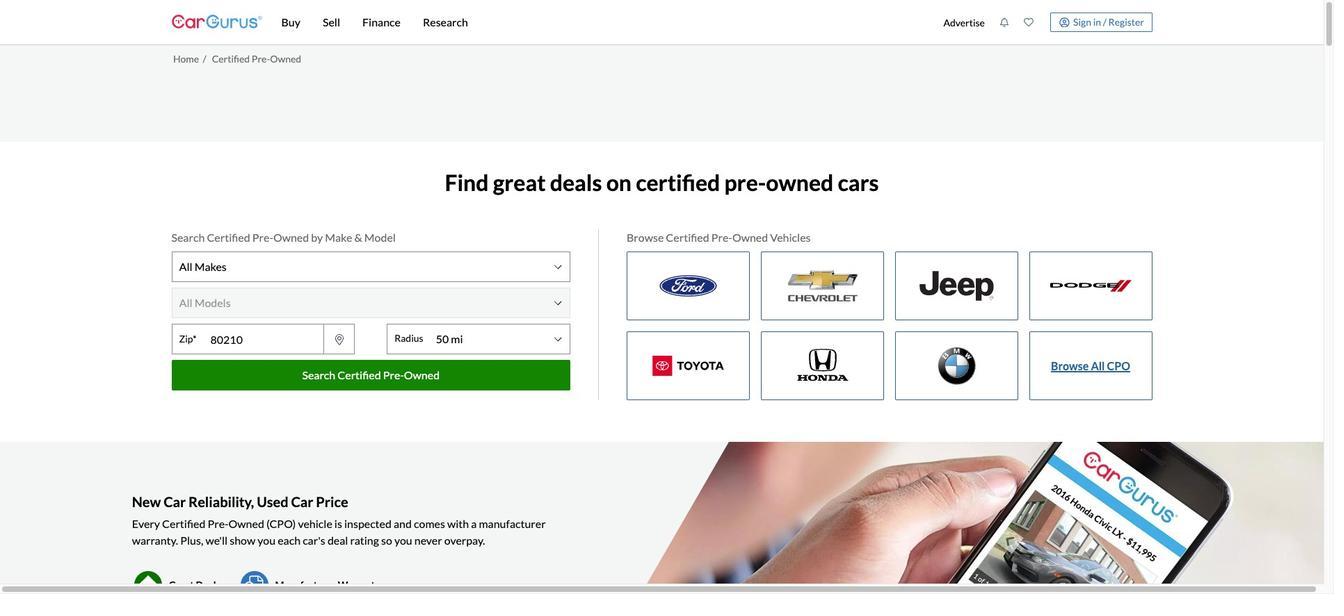 Task type: describe. For each thing, give the bounding box(es) containing it.
bmw image
[[896, 333, 1018, 400]]

show
[[230, 535, 256, 548]]

a
[[471, 518, 477, 531]]

owned for search certified pre-owned
[[404, 369, 440, 382]]

manufacturer
[[479, 518, 546, 531]]

search for search certified pre-owned
[[302, 369, 336, 382]]

research button
[[412, 0, 479, 45]]

2 you from the left
[[394, 535, 412, 548]]

open notifications image
[[1000, 17, 1010, 27]]

manufacturer
[[275, 580, 336, 592]]

vehicle
[[298, 518, 332, 531]]

jeep image
[[896, 253, 1018, 320]]

owned for browse certified pre-owned vehicles
[[733, 231, 768, 244]]

cargurus logo homepage link image
[[172, 2, 262, 42]]

chevrolet image
[[762, 253, 884, 320]]

by
[[311, 231, 323, 244]]

make
[[325, 231, 352, 244]]

&
[[355, 231, 362, 244]]

browse for browse certified pre-owned vehicles
[[627, 231, 664, 244]]

browse all cpo
[[1051, 359, 1131, 373]]

warranty.
[[132, 535, 178, 548]]

1 car from the left
[[164, 494, 186, 511]]

register
[[1109, 16, 1145, 28]]

every
[[132, 518, 160, 531]]

find
[[445, 169, 489, 196]]

find great deals on certified pre-owned cars
[[445, 169, 879, 196]]

finance button
[[351, 0, 412, 45]]

rating
[[350, 535, 379, 548]]

saved cars image
[[1024, 17, 1034, 27]]

and
[[394, 518, 412, 531]]

all
[[1091, 359, 1105, 373]]

never
[[415, 535, 442, 548]]

1 you from the left
[[258, 535, 276, 548]]

browse certified pre-owned vehicles
[[627, 231, 811, 244]]

certified for search certified pre-owned by make & model
[[207, 231, 250, 244]]

warranty
[[338, 580, 380, 592]]

toyota image
[[628, 333, 749, 400]]

search certified pre-owned
[[302, 369, 440, 382]]

search certified pre-owned by make & model
[[172, 231, 396, 244]]

certified for browse certified pre-owned vehicles
[[666, 231, 710, 244]]

certified for search certified pre-owned
[[338, 369, 381, 382]]

certified inside the new car reliability, used car price every certified pre-owned (cpo) vehicle is inspected and comes with a manufacturer warranty. plus, we'll show you each car's deal rating so you never overpay.
[[162, 518, 206, 531]]

home link
[[173, 53, 199, 65]]

comes
[[414, 518, 445, 531]]

search certified pre-owned button
[[172, 360, 571, 391]]

inspected
[[344, 518, 392, 531]]

so
[[381, 535, 392, 548]]

buy button
[[270, 0, 312, 45]]

pre- for search certified pre-owned
[[383, 369, 404, 382]]

0 horizontal spatial /
[[203, 53, 206, 65]]

menu containing sign in / register
[[937, 3, 1153, 42]]

buy
[[281, 15, 301, 29]]

great deal image
[[132, 572, 164, 595]]

great deal
[[169, 580, 216, 592]]



Task type: locate. For each thing, give the bounding box(es) containing it.
great
[[169, 580, 194, 592]]

certified inside button
[[338, 369, 381, 382]]

home / certified pre-owned
[[173, 53, 301, 65]]

2 car from the left
[[291, 494, 313, 511]]

advertise link
[[937, 3, 993, 42]]

owned
[[270, 53, 301, 65], [273, 231, 309, 244], [733, 231, 768, 244], [404, 369, 440, 382], [229, 518, 264, 531]]

1 horizontal spatial search
[[302, 369, 336, 382]]

sign in / register
[[1074, 16, 1145, 28]]

plus,
[[180, 535, 203, 548]]

you down (cpo)
[[258, 535, 276, 548]]

menu bar containing buy
[[262, 0, 937, 45]]

radius
[[395, 333, 424, 345]]

deal
[[196, 580, 216, 592]]

0 horizontal spatial search
[[172, 231, 205, 244]]

0 vertical spatial browse
[[627, 231, 664, 244]]

pre- inside search certified pre-owned button
[[383, 369, 404, 382]]

search inside button
[[302, 369, 336, 382]]

car up "vehicle"
[[291, 494, 313, 511]]

search
[[172, 231, 205, 244], [302, 369, 336, 382]]

search for search certified pre-owned by make & model
[[172, 231, 205, 244]]

advertise
[[944, 16, 985, 28]]

1 vertical spatial search
[[302, 369, 336, 382]]

sell button
[[312, 0, 351, 45]]

we'll
[[206, 535, 228, 548]]

overpay.
[[444, 535, 485, 548]]

pre-
[[252, 53, 270, 65], [252, 231, 273, 244], [712, 231, 733, 244], [383, 369, 404, 382], [208, 518, 229, 531]]

dodge image
[[1030, 253, 1152, 320]]

pre- down radius
[[383, 369, 404, 382]]

0 horizontal spatial browse
[[627, 231, 664, 244]]

browse left all
[[1051, 359, 1089, 373]]

cargurus logo homepage link link
[[172, 2, 262, 42]]

sign in / register link
[[1051, 13, 1153, 32]]

owned down radius
[[404, 369, 440, 382]]

you right so
[[394, 535, 412, 548]]

pre- for search certified pre-owned by make & model
[[252, 231, 273, 244]]

manufacturer warranty image
[[238, 572, 270, 595]]

pre- up we'll
[[208, 518, 229, 531]]

map marker alt image
[[332, 335, 346, 346]]

1 horizontal spatial browse
[[1051, 359, 1089, 373]]

0 horizontal spatial car
[[164, 494, 186, 511]]

/
[[1103, 16, 1107, 28], [203, 53, 206, 65]]

car
[[164, 494, 186, 511], [291, 494, 313, 511]]

pre- up ford image
[[712, 231, 733, 244]]

in
[[1094, 16, 1102, 28]]

is
[[335, 518, 342, 531]]

ford image
[[628, 253, 749, 320]]

browse
[[627, 231, 664, 244], [1051, 359, 1089, 373]]

menu
[[937, 3, 1153, 42]]

price
[[316, 494, 348, 511]]

certified
[[636, 169, 720, 196]]

user icon image
[[1060, 17, 1070, 27]]

sell
[[323, 15, 340, 29]]

owned up show
[[229, 518, 264, 531]]

owned down buy "dropdown button"
[[270, 53, 301, 65]]

owned
[[766, 169, 834, 196]]

zip*
[[179, 334, 197, 345]]

browse for browse all cpo
[[1051, 359, 1089, 373]]

model
[[365, 231, 396, 244]]

honda image
[[762, 333, 884, 400]]

/ inside menu item
[[1103, 16, 1107, 28]]

used
[[257, 494, 289, 511]]

1 vertical spatial /
[[203, 53, 206, 65]]

cpo
[[1107, 359, 1131, 373]]

vehicles
[[770, 231, 811, 244]]

owned inside the new car reliability, used car price every certified pre-owned (cpo) vehicle is inspected and comes with a manufacturer warranty. plus, we'll show you each car's deal rating so you never overpay.
[[229, 518, 264, 531]]

owned for search certified pre-owned by make & model
[[273, 231, 309, 244]]

0 vertical spatial /
[[1103, 16, 1107, 28]]

certified
[[212, 53, 250, 65], [207, 231, 250, 244], [666, 231, 710, 244], [338, 369, 381, 382], [162, 518, 206, 531]]

/ right in
[[1103, 16, 1107, 28]]

(cpo)
[[266, 518, 296, 531]]

0 horizontal spatial you
[[258, 535, 276, 548]]

new
[[132, 494, 161, 511]]

each
[[278, 535, 301, 548]]

cars
[[838, 169, 879, 196]]

sign
[[1074, 16, 1092, 28]]

deals
[[550, 169, 602, 196]]

great
[[493, 169, 546, 196]]

1 horizontal spatial you
[[394, 535, 412, 548]]

menu bar
[[262, 0, 937, 45]]

car right new
[[164, 494, 186, 511]]

car's
[[303, 535, 326, 548]]

sign in / register menu item
[[1041, 13, 1153, 32]]

owned left by
[[273, 231, 309, 244]]

1 vertical spatial browse
[[1051, 359, 1089, 373]]

manufacturer warranty
[[275, 580, 380, 592]]

deal
[[328, 535, 348, 548]]

pre- for browse certified pre-owned vehicles
[[712, 231, 733, 244]]

new car reliability, used car price every certified pre-owned (cpo) vehicle is inspected and comes with a manufacturer warranty. plus, we'll show you each car's deal rating so you never overpay.
[[132, 494, 546, 548]]

0 vertical spatial search
[[172, 231, 205, 244]]

browse all cpo link
[[1051, 358, 1131, 375]]

Zip* field
[[204, 326, 324, 355]]

on
[[607, 169, 632, 196]]

pre-
[[725, 169, 766, 196]]

research
[[423, 15, 468, 29]]

pre- inside the new car reliability, used car price every certified pre-owned (cpo) vehicle is inspected and comes with a manufacturer warranty. plus, we'll show you each car's deal rating so you never overpay.
[[208, 518, 229, 531]]

browse down find great deals on certified pre-owned cars
[[627, 231, 664, 244]]

1 horizontal spatial car
[[291, 494, 313, 511]]

owned inside button
[[404, 369, 440, 382]]

you
[[258, 535, 276, 548], [394, 535, 412, 548]]

finance
[[363, 15, 401, 29]]

/ right home link
[[203, 53, 206, 65]]

with
[[447, 518, 469, 531]]

reliability,
[[189, 494, 254, 511]]

1 horizontal spatial /
[[1103, 16, 1107, 28]]

pre- down cargurus logo homepage link link
[[252, 53, 270, 65]]

owned left "vehicles"
[[733, 231, 768, 244]]

pre- left by
[[252, 231, 273, 244]]

home
[[173, 53, 199, 65]]



Task type: vqa. For each thing, say whether or not it's contained in the screenshot.
home
yes



